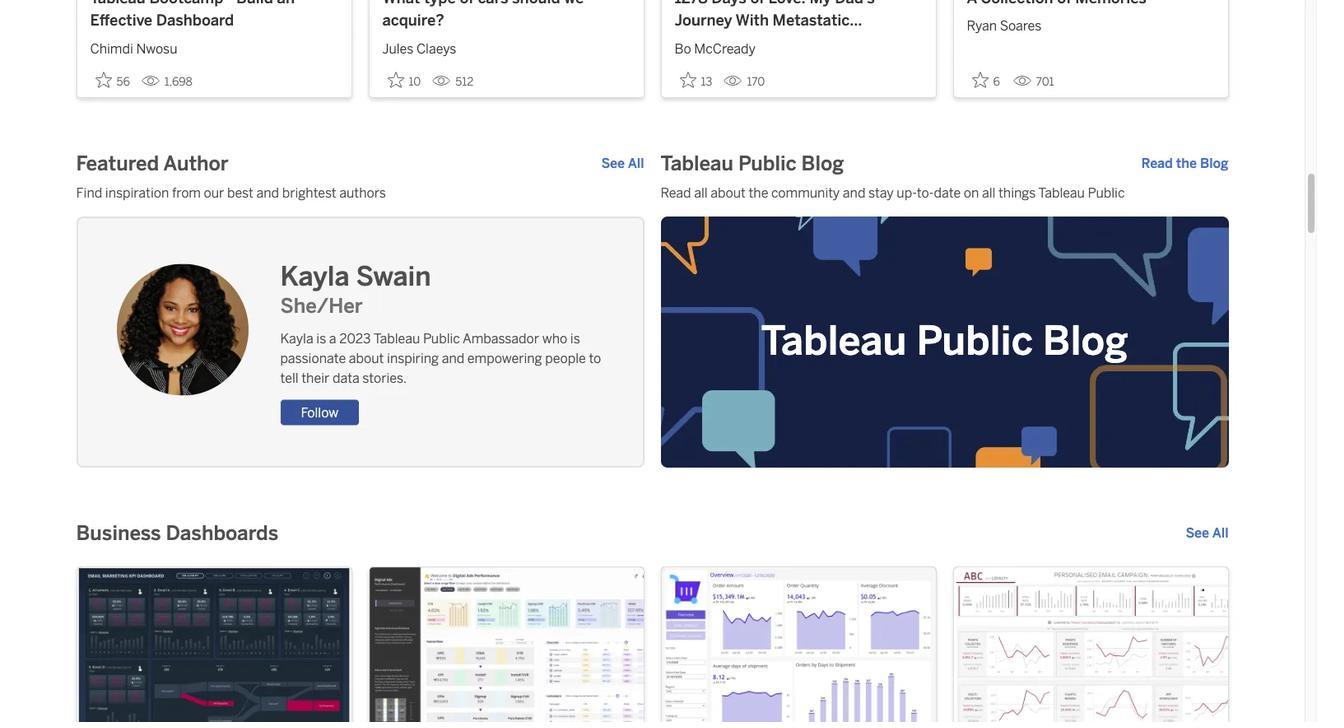Task type: vqa. For each thing, say whether or not it's contained in the screenshot.
Business Dashboards heading
yes



Task type: locate. For each thing, give the bounding box(es) containing it.
all
[[694, 185, 708, 201], [982, 185, 996, 201]]

tableau inside kayla is a 2023 tableau public ambassador who is passionate about inspiring and empowering people to tell their data stories.
[[374, 331, 420, 346]]

0 horizontal spatial see all link
[[601, 154, 644, 174]]

tableau
[[90, 0, 146, 7], [661, 151, 733, 175], [1039, 185, 1085, 201], [761, 318, 907, 365], [374, 331, 420, 346]]

1 horizontal spatial and
[[442, 351, 465, 366]]

0 horizontal spatial the
[[749, 185, 768, 201]]

about inside kayla is a 2023 tableau public ambassador who is passionate about inspiring and empowering people to tell their data stories.
[[349, 351, 384, 366]]

see all
[[601, 155, 644, 171], [1186, 525, 1229, 541]]

kayla
[[280, 261, 350, 292], [280, 331, 313, 346]]

tableau public blog
[[661, 151, 844, 175], [761, 318, 1128, 365]]

2023
[[339, 331, 371, 346]]

1 vertical spatial kayla
[[280, 331, 313, 346]]

1 horizontal spatial see all
[[1186, 525, 1229, 541]]

0 horizontal spatial all
[[694, 185, 708, 201]]

see all link
[[601, 154, 644, 174], [1186, 523, 1229, 543]]

10
[[409, 75, 421, 89]]

effective
[[90, 12, 152, 30]]

and
[[256, 185, 279, 201], [843, 185, 866, 201], [442, 351, 465, 366]]

of inside '1278 days of love: my dad's journey with metastatic melanoma (#ironviz 2023)'
[[750, 0, 765, 7]]

all down tableau public blog heading
[[694, 185, 708, 201]]

about
[[711, 185, 746, 201], [349, 351, 384, 366]]

all for business dashboards
[[1212, 525, 1229, 541]]

1 horizontal spatial of
[[750, 0, 765, 7]]

nwosu
[[136, 41, 177, 57]]

13
[[701, 75, 713, 89]]

2 is from the left
[[570, 331, 580, 346]]

kayla is a 2023 tableau public ambassador who is passionate about inspiring and empowering people to tell their data stories.
[[280, 331, 601, 386]]

blog
[[802, 151, 844, 175], [1200, 155, 1229, 171], [1043, 318, 1128, 365]]

and left stay
[[843, 185, 866, 201]]

701 views element
[[1007, 68, 1061, 95]]

1 horizontal spatial the
[[1176, 155, 1197, 171]]

1 vertical spatial see all link
[[1186, 523, 1229, 543]]

1 vertical spatial see all
[[1186, 525, 1229, 541]]

0 vertical spatial kayla
[[280, 261, 350, 292]]

date
[[934, 185, 961, 201]]

1 is from the left
[[316, 331, 326, 346]]

all for featured author
[[628, 155, 644, 171]]

0 horizontal spatial see all
[[601, 155, 644, 171]]

things
[[999, 185, 1036, 201]]

0 vertical spatial see all link
[[601, 154, 644, 174]]

and right best
[[256, 185, 279, 201]]

build
[[236, 0, 273, 7]]

0 horizontal spatial and
[[256, 185, 279, 201]]

tableau public blog heading
[[661, 151, 844, 177]]

1 horizontal spatial all
[[982, 185, 996, 201]]

the
[[1176, 155, 1197, 171], [749, 185, 768, 201]]

see for business dashboards
[[1186, 525, 1210, 541]]

1 horizontal spatial see
[[1186, 525, 1210, 541]]

best
[[227, 185, 254, 201]]

1 vertical spatial all
[[1212, 525, 1229, 541]]

add favorite button containing 10
[[382, 67, 426, 94]]

add favorite button down jules
[[382, 67, 426, 94]]

add favorite button down "ryan"
[[967, 67, 1007, 94]]

add favorite button down bo
[[675, 67, 717, 94]]

0 vertical spatial all
[[628, 155, 644, 171]]

public
[[738, 151, 797, 175], [1088, 185, 1125, 201], [917, 318, 1033, 365], [423, 331, 460, 346]]

1 vertical spatial read
[[661, 185, 691, 201]]

all right on at the top right
[[982, 185, 996, 201]]

1278
[[675, 0, 708, 7]]

kayla up passionate
[[280, 331, 313, 346]]

512 views element
[[426, 68, 480, 95]]

tableau bootcamp - build an effective dashboard link
[[90, 0, 338, 33]]

1 horizontal spatial about
[[711, 185, 746, 201]]

1 add favorite button from the left
[[382, 67, 426, 94]]

2 horizontal spatial add favorite button
[[967, 67, 1007, 94]]

0 vertical spatial see
[[601, 155, 625, 171]]

is right who
[[570, 331, 580, 346]]

2 horizontal spatial and
[[843, 185, 866, 201]]

0 horizontal spatial see
[[601, 155, 625, 171]]

0 horizontal spatial blog
[[802, 151, 844, 175]]

tableau bootcamp - build an effective dashboard
[[90, 0, 295, 30]]

read the blog link
[[1142, 154, 1229, 174]]

passionate
[[280, 351, 346, 366]]

of
[[460, 0, 474, 7], [750, 0, 765, 7]]

1 horizontal spatial all
[[1212, 525, 1229, 541]]

business
[[76, 521, 161, 545]]

56
[[117, 75, 130, 89]]

community
[[771, 185, 840, 201]]

0 vertical spatial read
[[1142, 155, 1173, 171]]

an
[[277, 0, 295, 7]]

ambassador
[[463, 331, 539, 346]]

of up with
[[750, 0, 765, 7]]

1 vertical spatial see
[[1186, 525, 1210, 541]]

1 vertical spatial about
[[349, 351, 384, 366]]

kayla inside kayla swain she/her
[[280, 261, 350, 292]]

blog inside tableau public blog heading
[[802, 151, 844, 175]]

empowering
[[468, 351, 542, 366]]

1278 days of love: my dad's journey with metastatic melanoma (#ironviz 2023)
[[675, 0, 875, 52]]

0 horizontal spatial about
[[349, 351, 384, 366]]

find
[[76, 185, 102, 201]]

170 views element
[[717, 68, 772, 95]]

2 horizontal spatial blog
[[1200, 155, 1229, 171]]

we
[[564, 0, 584, 7]]

kayla up "she/her"
[[280, 261, 350, 292]]

0 vertical spatial the
[[1176, 155, 1197, 171]]

read inside 'link'
[[1142, 155, 1173, 171]]

on
[[964, 185, 979, 201]]

add favorite button containing 13
[[675, 67, 717, 94]]

author
[[163, 151, 229, 175]]

journey
[[675, 12, 732, 30]]

cars
[[478, 0, 508, 7]]

1 horizontal spatial see all link
[[1186, 523, 1229, 543]]

all
[[628, 155, 644, 171], [1212, 525, 1229, 541]]

is left the a
[[316, 331, 326, 346]]

1 horizontal spatial blog
[[1043, 318, 1128, 365]]

1 kayla from the top
[[280, 261, 350, 292]]

of left cars
[[460, 0, 474, 7]]

2 add favorite button from the left
[[675, 67, 717, 94]]

love:
[[769, 0, 806, 7]]

and right inspiring
[[442, 351, 465, 366]]

0 horizontal spatial all
[[628, 155, 644, 171]]

featured author
[[76, 151, 229, 175]]

1 workbook thumbnail image from the left
[[77, 567, 351, 722]]

chimdi
[[90, 41, 133, 57]]

2 of from the left
[[750, 0, 765, 7]]

to
[[589, 351, 601, 366]]

of for cars
[[460, 0, 474, 7]]

3 add favorite button from the left
[[967, 67, 1007, 94]]

0 horizontal spatial of
[[460, 0, 474, 7]]

1 horizontal spatial add favorite button
[[675, 67, 717, 94]]

0 horizontal spatial add favorite button
[[382, 67, 426, 94]]

see
[[601, 155, 625, 171], [1186, 525, 1210, 541]]

1 horizontal spatial read
[[1142, 155, 1173, 171]]

is
[[316, 331, 326, 346], [570, 331, 580, 346]]

1 horizontal spatial is
[[570, 331, 580, 346]]

2 all from the left
[[982, 185, 996, 201]]

kayla inside kayla is a 2023 tableau public ambassador who is passionate about inspiring and empowering people to tell their data stories.
[[280, 331, 313, 346]]

follow
[[301, 405, 339, 421]]

see all featured authors element
[[601, 154, 644, 174]]

bo
[[675, 41, 691, 57]]

Add Favorite button
[[382, 67, 426, 94], [675, 67, 717, 94], [967, 67, 1007, 94]]

about down '2023'
[[349, 351, 384, 366]]

6
[[993, 75, 1000, 89]]

tableau inside tableau public blog link
[[761, 318, 907, 365]]

2023)
[[825, 34, 868, 52]]

0 horizontal spatial read
[[661, 185, 691, 201]]

1278 days of love: my dad's journey with metastatic melanoma (#ironviz 2023) link
[[675, 0, 923, 52]]

mccready
[[694, 41, 756, 57]]

what type of cars should we acquire?
[[382, 0, 584, 30]]

stories.
[[363, 370, 406, 386]]

1 of from the left
[[460, 0, 474, 7]]

0 vertical spatial about
[[711, 185, 746, 201]]

about down tableau public blog heading
[[711, 185, 746, 201]]

tableau inside tableau public blog heading
[[661, 151, 733, 175]]

of inside the what type of cars should we acquire?
[[460, 0, 474, 7]]

inspiring
[[387, 351, 439, 366]]

Add Favorite button
[[90, 67, 135, 94]]

read all about the community and stay up-to-date on all things tableau public element
[[661, 183, 1229, 203]]

tableau inside tableau bootcamp - build an effective dashboard
[[90, 0, 146, 7]]

0 horizontal spatial is
[[316, 331, 326, 346]]

bootcamp
[[149, 0, 223, 7]]

chimdi nwosu
[[90, 41, 177, 57]]

my
[[810, 0, 831, 7]]

2 kayla from the top
[[280, 331, 313, 346]]

0 vertical spatial see all
[[601, 155, 644, 171]]

workbook thumbnail image
[[77, 567, 351, 722], [369, 567, 643, 722], [662, 567, 936, 722], [954, 567, 1228, 722]]

jules claeys link
[[382, 33, 630, 59]]



Task type: describe. For each thing, give the bounding box(es) containing it.
metastatic
[[773, 12, 850, 30]]

ryan soares link
[[967, 10, 1215, 36]]

blog inside read the blog 'link'
[[1200, 155, 1229, 171]]

what type of cars should we acquire? link
[[382, 0, 630, 33]]

should
[[512, 0, 560, 7]]

public inside heading
[[738, 151, 797, 175]]

ryan soares
[[967, 18, 1042, 34]]

bo mccready link
[[675, 33, 923, 59]]

melanoma
[[675, 34, 750, 52]]

business dashboards heading
[[76, 520, 278, 547]]

brightest
[[282, 185, 336, 201]]

to-
[[917, 185, 934, 201]]

type
[[424, 0, 456, 7]]

2 workbook thumbnail image from the left
[[369, 567, 643, 722]]

read for read all about the community and stay up-to-date on all things tableau public
[[661, 185, 691, 201]]

see all business dashboards element
[[1186, 523, 1229, 543]]

and for tableau public blog
[[843, 185, 866, 201]]

data
[[333, 370, 360, 386]]

featured
[[76, 151, 159, 175]]

add favorite button containing 6
[[967, 67, 1007, 94]]

acquire?
[[382, 12, 444, 30]]

a
[[329, 331, 336, 346]]

from
[[172, 185, 201, 201]]

kayla swain she/her
[[280, 261, 431, 318]]

ryan
[[967, 18, 997, 34]]

what
[[382, 0, 420, 7]]

add favorite button for what type of cars should we acquire?
[[382, 67, 426, 94]]

with
[[736, 12, 769, 30]]

blog inside tableau public blog link
[[1043, 318, 1128, 365]]

kayla for is
[[280, 331, 313, 346]]

and for featured author
[[256, 185, 279, 201]]

see for featured author
[[601, 155, 625, 171]]

1 vertical spatial tableau public blog
[[761, 318, 1128, 365]]

170
[[747, 75, 765, 89]]

authors
[[339, 185, 386, 201]]

tableau inside read all about the community and stay up-to-date on all things tableau public element
[[1039, 185, 1085, 201]]

1 vertical spatial the
[[749, 185, 768, 201]]

featured author heading
[[76, 151, 229, 177]]

see all for featured author
[[601, 155, 644, 171]]

1,698 views element
[[135, 68, 199, 95]]

jules
[[382, 41, 414, 57]]

find inspiration from our best and brightest authors element
[[76, 183, 644, 203]]

soares
[[1000, 18, 1042, 34]]

0 vertical spatial tableau public blog
[[661, 151, 844, 175]]

bo mccready
[[675, 41, 756, 57]]

days
[[712, 0, 747, 7]]

and inside kayla is a 2023 tableau public ambassador who is passionate about inspiring and empowering people to tell their data stories.
[[442, 351, 465, 366]]

1 all from the left
[[694, 185, 708, 201]]

our
[[204, 185, 224, 201]]

she/her
[[280, 294, 363, 318]]

see all for business dashboards
[[1186, 525, 1229, 541]]

their
[[302, 370, 330, 386]]

inspiration
[[105, 185, 169, 201]]

read the blog
[[1142, 155, 1229, 171]]

dashboards
[[166, 521, 278, 545]]

read all about the community and stay up-to-date on all things tableau public
[[661, 185, 1125, 201]]

see all link for author
[[601, 154, 644, 174]]

up-
[[897, 185, 917, 201]]

3 workbook thumbnail image from the left
[[662, 567, 936, 722]]

tableau public blog link
[[661, 216, 1229, 467]]

see all link for dashboards
[[1186, 523, 1229, 543]]

featured author: kayla.s image
[[117, 264, 248, 396]]

tell
[[280, 370, 299, 386]]

4 workbook thumbnail image from the left
[[954, 567, 1228, 722]]

512
[[456, 75, 474, 89]]

who
[[542, 331, 567, 346]]

follow button
[[280, 400, 359, 426]]

find inspiration from our best and brightest authors
[[76, 185, 386, 201]]

public inside kayla is a 2023 tableau public ambassador who is passionate about inspiring and empowering people to tell their data stories.
[[423, 331, 460, 346]]

dad's
[[835, 0, 875, 7]]

swain
[[356, 261, 431, 292]]

people
[[545, 351, 586, 366]]

jules claeys
[[382, 41, 456, 57]]

add favorite button for 1278 days of love: my dad's journey with metastatic melanoma (#ironviz 2023)
[[675, 67, 717, 94]]

(#ironviz
[[753, 34, 821, 52]]

claeys
[[417, 41, 456, 57]]

business dashboards
[[76, 521, 278, 545]]

the inside 'link'
[[1176, 155, 1197, 171]]

chimdi nwosu link
[[90, 33, 338, 59]]

701
[[1036, 75, 1054, 89]]

dashboard
[[156, 12, 234, 30]]

-
[[227, 0, 233, 7]]

stay
[[869, 185, 894, 201]]

kayla for swain
[[280, 261, 350, 292]]

of for love:
[[750, 0, 765, 7]]

read for read the blog
[[1142, 155, 1173, 171]]

1,698
[[165, 75, 193, 89]]



